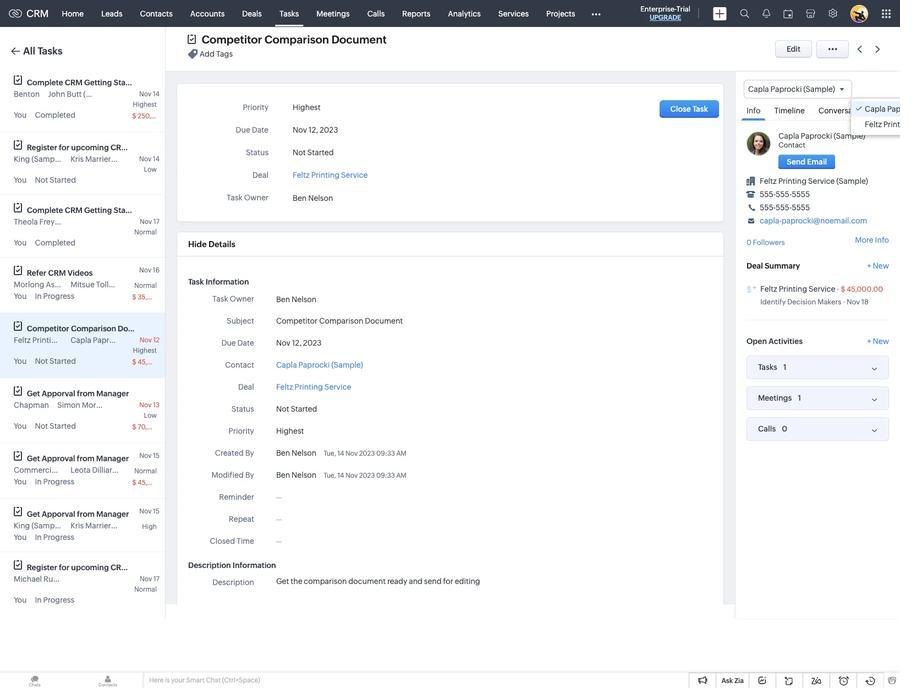 Task type: describe. For each thing, give the bounding box(es) containing it.
feltz printing service (sample)
[[760, 177, 869, 186]]

nov inside the complete crm getting started steps nov 17
[[140, 218, 152, 226]]

8 you from the top
[[14, 533, 27, 542]]

projects link
[[538, 0, 585, 27]]

approval
[[42, 454, 75, 463]]

complete crm getting started steps nov 17
[[27, 206, 162, 226]]

$ inside feltz printing service · $ 45,000.00 identify decision makers · nov 18
[[842, 285, 846, 293]]

high
[[142, 523, 157, 531]]

45,000.00 inside feltz printing service · $ 45,000.00 identify decision makers · nov 18
[[847, 285, 884, 293]]

started inside complete crm getting started steps nov 14
[[114, 78, 141, 87]]

subject
[[227, 317, 254, 325]]

nov 15 for kris marrier (sample)
[[140, 508, 160, 515]]

you for complete crm getting started steps nov 14
[[14, 111, 27, 119]]

more info link
[[856, 236, 890, 245]]

tags
[[216, 50, 233, 59]]

you for competitor comparison document nov 12
[[14, 357, 27, 366]]

timeline
[[775, 106, 806, 115]]

am for created by
[[397, 450, 407, 458]]

leads
[[101, 9, 123, 18]]

70,000.00
[[138, 423, 171, 431]]

register for not
[[27, 143, 57, 152]]

conversations link
[[814, 99, 876, 120]]

capla-paprocki@noemail.com
[[760, 217, 868, 225]]

$ 250,000.00
[[132, 112, 175, 120]]

videos
[[68, 269, 93, 278]]

+ new link
[[868, 261, 890, 276]]

(sample) inside michael ruta (sample) normal
[[61, 575, 93, 584]]

you for register for upcoming crm webinars nov 14
[[14, 176, 27, 184]]

send
[[424, 577, 442, 586]]

1 vertical spatial deal
[[747, 261, 764, 270]]

progress for (sample)
[[43, 533, 74, 542]]

task down task information
[[213, 295, 228, 303]]

capla pap
[[866, 105, 901, 114]]

modified
[[212, 471, 244, 480]]

in progress for (sample)
[[35, 533, 74, 542]]

low for kris marrier (sample)
[[144, 166, 157, 173]]

paprocki inside capla paprocki (sample) contact
[[802, 132, 833, 141]]

services link
[[490, 0, 538, 27]]

simon morasca (sample)
[[57, 401, 146, 410]]

ready
[[388, 577, 408, 586]]

refer crm videos
[[27, 269, 93, 278]]

comparison inside 'competitor comparison document nov 12'
[[71, 324, 116, 333]]

complete for complete crm getting started steps nov 14
[[27, 78, 63, 87]]

0 vertical spatial 12,
[[309, 126, 318, 134]]

$ 45,000.00 for capla paprocki (sample)
[[132, 358, 171, 366]]

michael ruta (sample) normal
[[14, 575, 157, 594]]

get for get approval from manager
[[27, 454, 40, 463]]

repeat
[[229, 515, 254, 524]]

17 for steps
[[154, 218, 160, 226]]

paprocki@noemail.com
[[782, 217, 868, 225]]

frey
[[39, 218, 55, 226]]

hide details
[[188, 240, 236, 249]]

2 horizontal spatial competitor
[[276, 317, 318, 325]]

0 vertical spatial feltz printing service link
[[293, 167, 368, 180]]

15 for leota dilliard (sample)
[[153, 452, 160, 460]]

7 you from the top
[[14, 477, 27, 486]]

comparison
[[304, 577, 347, 586]]

not for get apporval from manager
[[35, 422, 48, 431]]

0 horizontal spatial capla paprocki (sample) link
[[276, 360, 363, 371]]

1 horizontal spatial competitor
[[202, 33, 262, 46]]

tue, 14 nov 2023 09:33 am for created by
[[324, 450, 407, 458]]

webinars for in progress
[[130, 563, 165, 572]]

search image
[[741, 9, 750, 18]]

get for get apporval from manager
[[27, 510, 40, 519]]

butt
[[67, 90, 82, 99]]

steps for complete crm getting started steps nov 14
[[143, 78, 162, 87]]

from for get approval from manager
[[77, 454, 95, 463]]

close task link
[[660, 100, 720, 118]]

enterprise-trial upgrade
[[641, 5, 691, 21]]

0 vertical spatial nov 12, 2023
[[293, 126, 338, 134]]

Other Modules field
[[585, 5, 608, 22]]

1 new from the top
[[874, 261, 890, 270]]

reminder
[[219, 493, 254, 502]]

2 vertical spatial for
[[444, 577, 454, 586]]

2 vertical spatial feltz printing service link
[[276, 382, 351, 393]]

hide
[[188, 240, 207, 249]]

tue, for created by
[[324, 450, 336, 458]]

created
[[215, 449, 244, 458]]

tue, 14 nov 2023 09:33 am for modified by
[[324, 472, 407, 480]]

09:33 for modified by
[[377, 472, 395, 480]]

1 horizontal spatial capla paprocki (sample) link
[[779, 132, 866, 141]]

14 inside register for upcoming crm webinars nov 14
[[153, 155, 160, 163]]

john
[[48, 90, 65, 99]]

info inside "link"
[[747, 106, 761, 115]]

$ for john butt (sample)
[[132, 112, 136, 120]]

identify
[[761, 298, 787, 306]]

associates
[[46, 280, 84, 289]]

35,000.00
[[138, 294, 171, 301]]

contacts image
[[73, 673, 143, 688]]

1 vertical spatial owner
[[230, 295, 254, 303]]

getting for complete crm getting started steps nov 17
[[84, 206, 112, 215]]

timeline link
[[770, 99, 811, 120]]

(sample) inside capla paprocki (sample) field
[[804, 85, 836, 94]]

(sample) inside capla paprocki (sample) contact
[[834, 132, 866, 141]]

analytics
[[448, 9, 481, 18]]

mitsue
[[71, 280, 95, 289]]

by for created by
[[245, 449, 254, 458]]

chats image
[[0, 673, 69, 688]]

feltz printing service · $ 45,000.00 identify decision makers · nov 18
[[761, 285, 884, 306]]

1 vertical spatial due
[[222, 339, 236, 347]]

from for get apporval from manager
[[77, 510, 95, 519]]

$ 35,000.00
[[132, 294, 171, 301]]

0 followers
[[747, 239, 786, 247]]

feltz inside feltz printing service · $ 45,000.00 identify decision makers · nov 18
[[761, 285, 778, 293]]

0 vertical spatial competitor comparison document
[[202, 33, 387, 46]]

webinars for not started
[[130, 143, 165, 152]]

closed time
[[210, 537, 254, 546]]

conversations
[[819, 106, 871, 115]]

get for get apporval from manager nov 13
[[27, 389, 40, 398]]

all tasks
[[23, 45, 63, 57]]

analytics link
[[440, 0, 490, 27]]

in for commercial
[[35, 477, 42, 486]]

1 for tasks
[[784, 363, 787, 371]]

15 for kris marrier (sample)
[[153, 508, 160, 515]]

45,000.00 for competitor comparison document
[[138, 358, 171, 366]]

printing for the topmost feltz printing service link
[[311, 171, 340, 180]]

add
[[200, 50, 215, 59]]

add tags
[[200, 50, 233, 59]]

1 vertical spatial feltz printing service
[[14, 336, 89, 345]]

0 vertical spatial task owner
[[227, 193, 269, 202]]

1 vertical spatial date
[[238, 339, 254, 347]]

enterprise-
[[641, 5, 677, 13]]

register for in
[[27, 563, 57, 572]]

nov inside register for upcoming crm webinars nov 14
[[139, 155, 152, 163]]

here is your smart chat (ctrl+space)
[[149, 677, 260, 684]]

nov inside 'competitor comparison document nov 12'
[[140, 336, 152, 344]]

18
[[862, 298, 870, 306]]

4 in progress from the top
[[35, 596, 74, 605]]

king for register for upcoming crm webinars
[[14, 155, 30, 164]]

get apporval from manager
[[27, 510, 129, 519]]

nov 15 for leota dilliard (sample)
[[140, 452, 160, 460]]

details
[[209, 240, 236, 249]]

1 5555 from the top
[[793, 190, 811, 199]]

steps for complete crm getting started steps nov 17
[[143, 206, 162, 215]]

$ for leota dilliard (sample)
[[132, 479, 136, 487]]

0 vertical spatial status
[[246, 148, 269, 157]]

manager for get apporval from manager
[[96, 510, 129, 519]]

1 vertical spatial meetings
[[759, 394, 793, 403]]

register for upcoming crm webinars nov 14
[[27, 143, 165, 163]]

feltz printing service for the topmost feltz printing service link
[[293, 171, 368, 180]]

1 vertical spatial due date
[[222, 339, 254, 347]]

$ 70,000.00
[[132, 423, 171, 431]]

deal for bottommost feltz printing service link
[[238, 383, 254, 392]]

by for modified by
[[245, 471, 254, 480]]

nov inside get apporval from manager nov 13
[[139, 401, 152, 409]]

here
[[149, 677, 164, 684]]

document inside 'competitor comparison document nov 12'
[[118, 324, 157, 333]]

4 in from the top
[[35, 596, 42, 605]]

getting for complete crm getting started steps nov 14
[[84, 78, 112, 87]]

you for complete crm getting started steps nov 17
[[14, 238, 27, 247]]

2 + new from the top
[[868, 337, 890, 346]]

2 + from the top
[[868, 337, 872, 346]]

1 555-555-5555 from the top
[[760, 190, 811, 199]]

feltz printing service for bottommost feltz printing service link
[[276, 383, 351, 392]]

(sample) inside theola frey (sample) normal
[[56, 218, 88, 226]]

benton
[[14, 90, 40, 99]]

summary
[[765, 261, 801, 270]]

tree containing capla pap
[[852, 99, 901, 135]]

tollner
[[96, 280, 121, 289]]

marrier for not started
[[85, 155, 111, 164]]

calendar image
[[784, 9, 794, 18]]

Capla Paprocki (Sample) field
[[745, 80, 853, 99]]

0 vertical spatial due date
[[236, 126, 269, 134]]

and
[[409, 577, 423, 586]]

get approval from manager
[[27, 454, 129, 463]]

press
[[59, 466, 78, 475]]

$ for mitsue tollner (sample)
[[132, 294, 136, 301]]

theola frey (sample) normal
[[14, 218, 157, 236]]

projects
[[547, 9, 576, 18]]

commercial
[[14, 466, 58, 475]]

crm inside the complete crm getting started steps nov 17
[[65, 206, 83, 215]]

competitor comparison document nov 12
[[27, 324, 160, 344]]

more
[[856, 236, 874, 245]]

0 vertical spatial due
[[236, 126, 250, 134]]

1 vertical spatial competitor comparison document
[[276, 317, 403, 325]]

close task
[[671, 105, 709, 113]]

trial
[[677, 5, 691, 13]]

printing inside feltz printing service · $ 45,000.00 identify decision makers · nov 18
[[780, 285, 808, 293]]

deal for the topmost feltz printing service link
[[253, 171, 269, 180]]

home link
[[53, 0, 93, 27]]

nov inside feltz printing service · $ 45,000.00 identify decision makers · nov 18
[[848, 298, 861, 306]]

0 vertical spatial ·
[[838, 285, 840, 293]]

accounts link
[[182, 0, 234, 27]]

2 horizontal spatial tasks
[[759, 363, 778, 372]]

nov inside register for upcoming crm webinars nov 17
[[140, 575, 152, 583]]

information for task information
[[206, 278, 249, 286]]

1 vertical spatial nov 12, 2023
[[276, 339, 322, 347]]

ask
[[722, 677, 734, 685]]

0 vertical spatial owner
[[244, 193, 269, 202]]

ask zia
[[722, 677, 745, 685]]

0 vertical spatial priority
[[243, 103, 269, 112]]

king for get apporval from manager
[[14, 521, 30, 530]]

zia
[[735, 677, 745, 685]]

description for description
[[213, 578, 254, 587]]

0 vertical spatial meetings
[[317, 9, 350, 18]]

not started for get apporval from manager
[[35, 422, 76, 431]]

0 for 0 followers
[[747, 239, 752, 247]]

printing for bottommost feltz printing service link
[[295, 383, 323, 392]]

1 vertical spatial contact
[[225, 361, 254, 370]]

capla-paprocki@noemail.com link
[[760, 217, 868, 225]]

description for description information
[[188, 561, 231, 570]]

michael
[[14, 575, 42, 584]]

time
[[237, 537, 254, 546]]

kris for not started
[[71, 155, 84, 164]]

reports
[[403, 9, 431, 18]]



Task type: vqa. For each thing, say whether or not it's contained in the screenshot.
custom views at the top right
no



Task type: locate. For each thing, give the bounding box(es) containing it.
you up chapman
[[14, 357, 27, 366]]

complete crm getting started steps nov 14
[[27, 78, 162, 98]]

3 progress from the top
[[43, 533, 74, 542]]

2 555-555-5555 from the top
[[760, 203, 811, 212]]

get up chapman
[[27, 389, 40, 398]]

1 vertical spatial feltz printing service link
[[761, 285, 836, 293]]

tasks down open activities
[[759, 363, 778, 372]]

1 vertical spatial ·
[[844, 298, 846, 306]]

45,000.00
[[847, 285, 884, 293], [138, 358, 171, 366], [138, 479, 171, 487]]

2 17 from the top
[[154, 575, 160, 583]]

progress
[[43, 292, 74, 301], [43, 477, 74, 486], [43, 533, 74, 542], [43, 596, 74, 605]]

tasks link
[[271, 0, 308, 27]]

1 for meetings
[[799, 394, 802, 402]]

$ 45,000.00 down leota dilliard (sample)
[[132, 479, 171, 487]]

smart
[[186, 677, 205, 684]]

you down chapman
[[14, 422, 27, 431]]

0 vertical spatial 17
[[154, 218, 160, 226]]

0 vertical spatial contact
[[779, 141, 806, 149]]

1 marrier from the top
[[85, 155, 111, 164]]

tree
[[852, 99, 901, 135]]

information down time
[[233, 561, 276, 570]]

0 horizontal spatial calls
[[368, 9, 385, 18]]

not
[[293, 148, 306, 157], [35, 176, 48, 184], [35, 357, 48, 366], [276, 405, 289, 414], [35, 422, 48, 431]]

leota
[[71, 466, 91, 475]]

in progress for associates
[[35, 292, 74, 301]]

service for feltz printing service (sample) "link"
[[809, 177, 836, 186]]

not for competitor comparison document
[[35, 357, 48, 366]]

you up michael
[[14, 533, 27, 542]]

$ for simon morasca (sample)
[[132, 423, 136, 431]]

hide details link
[[188, 240, 236, 249]]

1 + from the top
[[868, 261, 872, 270]]

signals element
[[757, 0, 778, 27]]

1 vertical spatial by
[[245, 471, 254, 480]]

45,000.00 for get approval from manager
[[138, 479, 171, 487]]

1 horizontal spatial info
[[876, 236, 890, 245]]

1 vertical spatial description
[[213, 578, 254, 587]]

$ down leota dilliard (sample)
[[132, 479, 136, 487]]

tasks right deals link
[[280, 9, 299, 18]]

from
[[77, 389, 95, 398], [77, 454, 95, 463], [77, 510, 95, 519]]

1 vertical spatial am
[[397, 472, 407, 480]]

0 vertical spatial info
[[747, 106, 761, 115]]

2 09:33 from the top
[[377, 472, 395, 480]]

1 vertical spatial tasks
[[38, 45, 63, 57]]

getting up theola frey (sample) normal
[[84, 206, 112, 215]]

0 vertical spatial from
[[77, 389, 95, 398]]

marrier for in progress
[[85, 521, 111, 530]]

0 horizontal spatial ·
[[838, 285, 840, 293]]

progress down "get apporval from manager"
[[43, 533, 74, 542]]

for inside register for upcoming crm webinars nov 14
[[59, 143, 70, 152]]

0 vertical spatial 0
[[747, 239, 752, 247]]

profile image
[[851, 5, 869, 22]]

1 vertical spatial register
[[27, 563, 57, 572]]

manager for get approval from manager
[[96, 454, 129, 463]]

in progress down ruta at the left bottom of the page
[[35, 596, 74, 605]]

0 vertical spatial calls
[[368, 9, 385, 18]]

1 low from the top
[[144, 166, 157, 173]]

you down benton
[[14, 111, 27, 119]]

by right modified
[[245, 471, 254, 480]]

completed for complete crm getting started steps nov 14
[[35, 111, 75, 119]]

capla inside capla paprocki (sample) contact
[[779, 132, 800, 141]]

profile element
[[845, 0, 876, 27]]

2 register from the top
[[27, 563, 57, 572]]

0 vertical spatial complete
[[27, 78, 63, 87]]

ruta
[[43, 575, 60, 584]]

register
[[27, 143, 57, 152], [27, 563, 57, 572]]

competitor comparison document
[[202, 33, 387, 46], [276, 317, 403, 325]]

2 5555 from the top
[[793, 203, 811, 212]]

4 progress from the top
[[43, 596, 74, 605]]

17 up 16
[[154, 218, 160, 226]]

12,
[[309, 126, 318, 134], [292, 339, 302, 347]]

nov 15 up 'high'
[[140, 508, 160, 515]]

1 horizontal spatial tasks
[[280, 9, 299, 18]]

1 vertical spatial webinars
[[130, 563, 165, 572]]

manager inside get apporval from manager nov 13
[[96, 389, 129, 398]]

complete for complete crm getting started steps nov 17
[[27, 206, 63, 215]]

task down hide
[[188, 278, 204, 286]]

capla paprocki (sample)
[[749, 85, 836, 94], [71, 336, 158, 345], [276, 361, 363, 370]]

webinars inside register for upcoming crm webinars nov 17
[[130, 563, 165, 572]]

1 vertical spatial low
[[144, 412, 157, 420]]

1 vertical spatial tue, 14 nov 2023 09:33 am
[[324, 472, 407, 480]]

normal up nov 16
[[134, 229, 157, 236]]

deals link
[[234, 0, 271, 27]]

for
[[59, 143, 70, 152], [59, 563, 70, 572], [444, 577, 454, 586]]

priority
[[243, 103, 269, 112], [229, 427, 254, 436]]

getting up john butt (sample)
[[84, 78, 112, 87]]

None button
[[779, 155, 836, 169]]

0 horizontal spatial competitor
[[27, 324, 69, 333]]

upcoming inside register for upcoming crm webinars nov 14
[[71, 143, 109, 152]]

nelson
[[308, 194, 333, 203], [292, 295, 317, 304], [292, 449, 317, 458], [292, 471, 317, 480]]

followers
[[754, 239, 786, 247]]

all
[[23, 45, 35, 57]]

manager down leota dilliard (sample)
[[96, 510, 129, 519]]

progress for press
[[43, 477, 74, 486]]

for right send
[[444, 577, 454, 586]]

next record image
[[876, 45, 883, 53]]

0 vertical spatial kris marrier (sample)
[[71, 155, 144, 164]]

webinars down 'high'
[[130, 563, 165, 572]]

1 vertical spatial nov 15
[[140, 508, 160, 515]]

capla paprocki (sample) inside field
[[749, 85, 836, 94]]

0 horizontal spatial capla paprocki (sample)
[[71, 336, 158, 345]]

not started for register for upcoming crm webinars
[[35, 176, 76, 184]]

$ for capla paprocki (sample)
[[132, 358, 136, 366]]

paprocki inside capla paprocki (sample) field
[[771, 85, 803, 94]]

1 09:33 from the top
[[377, 450, 395, 458]]

leota dilliard (sample)
[[71, 466, 150, 475]]

upcoming inside register for upcoming crm webinars nov 17
[[71, 563, 109, 572]]

1 + new from the top
[[868, 261, 890, 270]]

nov 15
[[140, 452, 160, 460], [140, 508, 160, 515]]

1 vertical spatial kris
[[71, 521, 84, 530]]

chat
[[206, 677, 221, 684]]

task right close
[[693, 105, 709, 113]]

2 in progress from the top
[[35, 477, 74, 486]]

accounts
[[190, 9, 225, 18]]

service inside feltz printing service · $ 45,000.00 identify decision makers · nov 18
[[809, 285, 836, 293]]

2 nov 15 from the top
[[140, 508, 160, 515]]

contacts link
[[131, 0, 182, 27]]

3 from from the top
[[77, 510, 95, 519]]

you down theola
[[14, 238, 27, 247]]

king (sample) for in
[[14, 521, 63, 530]]

2 vertical spatial capla paprocki (sample)
[[276, 361, 363, 370]]

1 kris marrier (sample) from the top
[[71, 155, 144, 164]]

0 vertical spatial deal
[[253, 171, 269, 180]]

1 webinars from the top
[[130, 143, 165, 152]]

1 vertical spatial apporval
[[42, 510, 75, 519]]

you down michael
[[14, 596, 27, 605]]

from inside get apporval from manager nov 13
[[77, 389, 95, 398]]

15 up 'high'
[[153, 508, 160, 515]]

get left the the
[[276, 577, 289, 586]]

description down description information
[[213, 578, 254, 587]]

from up leota at the left of the page
[[77, 454, 95, 463]]

meetings link
[[308, 0, 359, 27]]

in up michael
[[35, 533, 42, 542]]

normal right 'dilliard'
[[134, 468, 157, 475]]

2 new from the top
[[874, 337, 890, 346]]

for inside register for upcoming crm webinars nov 17
[[59, 563, 70, 572]]

not for register for upcoming crm webinars
[[35, 176, 48, 184]]

6 you from the top
[[14, 422, 27, 431]]

capla
[[749, 85, 770, 94], [866, 105, 887, 114], [779, 132, 800, 141], [71, 336, 91, 345], [276, 361, 297, 370]]

register inside register for upcoming crm webinars nov 14
[[27, 143, 57, 152]]

open activities
[[747, 337, 804, 346]]

get for get the comparison document ready and send for editing
[[276, 577, 289, 586]]

created by
[[215, 449, 254, 458]]

0 vertical spatial king
[[14, 155, 30, 164]]

ben nelson
[[293, 194, 333, 203], [276, 295, 317, 304], [276, 449, 317, 458], [276, 471, 317, 480]]

calls link
[[359, 0, 394, 27]]

1 normal from the top
[[134, 229, 157, 236]]

morasca
[[82, 401, 113, 410]]

description down closed
[[188, 561, 231, 570]]

0 horizontal spatial 1
[[784, 363, 787, 371]]

45,000.00 down 12
[[138, 358, 171, 366]]

17 inside the complete crm getting started steps nov 17
[[154, 218, 160, 226]]

1 vertical spatial 5555
[[793, 203, 811, 212]]

$ 45,000.00 for leota dilliard (sample)
[[132, 479, 171, 487]]

9 you from the top
[[14, 596, 27, 605]]

nov 12, 2023
[[293, 126, 338, 134], [276, 339, 322, 347]]

2 15 from the top
[[153, 508, 160, 515]]

1 vertical spatial for
[[59, 563, 70, 572]]

completed down john
[[35, 111, 75, 119]]

0 vertical spatial completed
[[35, 111, 75, 119]]

1 register from the top
[[27, 143, 57, 152]]

2 marrier from the top
[[85, 521, 111, 530]]

for for progress
[[59, 563, 70, 572]]

for up ruta at the left bottom of the page
[[59, 563, 70, 572]]

2 king (sample) from the top
[[14, 521, 63, 530]]

search element
[[734, 0, 757, 27]]

services
[[499, 9, 529, 18]]

0 vertical spatial 09:33
[[377, 450, 395, 458]]

task owner up details at the top left
[[227, 193, 269, 202]]

not started for competitor comparison document
[[35, 357, 76, 366]]

in progress down commercial press
[[35, 477, 74, 486]]

1 vertical spatial 09:33
[[377, 472, 395, 480]]

tue, 14 nov 2023 09:33 am
[[324, 450, 407, 458], [324, 472, 407, 480]]

service
[[341, 171, 368, 180], [809, 177, 836, 186], [809, 285, 836, 293], [62, 336, 89, 345], [325, 383, 351, 392]]

2 tue, from the top
[[324, 472, 336, 480]]

task up details at the top left
[[227, 193, 243, 202]]

you down commercial
[[14, 477, 27, 486]]

2 apporval from the top
[[42, 510, 75, 519]]

contact down subject
[[225, 361, 254, 370]]

progress down associates
[[43, 292, 74, 301]]

1 vertical spatial getting
[[84, 206, 112, 215]]

the
[[291, 577, 303, 586]]

1 in progress from the top
[[35, 292, 74, 301]]

1 vertical spatial 15
[[153, 508, 160, 515]]

for down john
[[59, 143, 70, 152]]

info right more
[[876, 236, 890, 245]]

1 vertical spatial king
[[14, 521, 30, 530]]

16
[[153, 267, 160, 274]]

0 vertical spatial kris
[[71, 155, 84, 164]]

commercial press
[[14, 466, 78, 475]]

upcoming up michael ruta (sample) normal
[[71, 563, 109, 572]]

$ 45,000.00 down 12
[[132, 358, 171, 366]]

get inside get apporval from manager nov 13
[[27, 389, 40, 398]]

1 steps from the top
[[143, 78, 162, 87]]

apporval for get apporval from manager
[[42, 510, 75, 519]]

crm inside complete crm getting started steps nov 14
[[65, 78, 83, 87]]

1 vertical spatial $ 45,000.00
[[132, 479, 171, 487]]

register for upcoming crm webinars nov 17
[[27, 563, 165, 583]]

completed for complete crm getting started steps nov 17
[[35, 238, 75, 247]]

previous record image
[[858, 45, 863, 53]]

2 by from the top
[[245, 471, 254, 480]]

1 by from the top
[[245, 449, 254, 458]]

kris marrier (sample)
[[71, 155, 144, 164], [71, 521, 144, 530]]

feltz printing service link
[[293, 167, 368, 180], [761, 285, 836, 293], [276, 382, 351, 393]]

4 you from the top
[[14, 292, 27, 301]]

nov inside complete crm getting started steps nov 14
[[139, 90, 152, 98]]

kris for in progress
[[71, 521, 84, 530]]

tasks right the all
[[38, 45, 63, 57]]

2 tue, 14 nov 2023 09:33 am from the top
[[324, 472, 407, 480]]

14
[[153, 90, 160, 98], [153, 155, 160, 163], [338, 450, 344, 458], [338, 472, 344, 480]]

you for register for upcoming crm webinars nov 17
[[14, 596, 27, 605]]

manager for get apporval from manager nov 13
[[96, 389, 129, 398]]

capla-
[[760, 217, 782, 225]]

2 vertical spatial tasks
[[759, 363, 778, 372]]

2 king from the top
[[14, 521, 30, 530]]

normal inside theola frey (sample) normal
[[134, 229, 157, 236]]

refer
[[27, 269, 46, 278]]

reports link
[[394, 0, 440, 27]]

information for description information
[[233, 561, 276, 570]]

1 vertical spatial manager
[[96, 454, 129, 463]]

morlong
[[14, 280, 44, 289]]

theola
[[14, 218, 38, 226]]

0 vertical spatial getting
[[84, 78, 112, 87]]

webinars down $ 250,000.00
[[130, 143, 165, 152]]

0 vertical spatial marrier
[[85, 155, 111, 164]]

1 am from the top
[[397, 450, 407, 458]]

upcoming for started
[[71, 143, 109, 152]]

+ new down more info
[[868, 261, 890, 270]]

apporval inside get apporval from manager nov 13
[[42, 389, 75, 398]]

task owner down task information
[[213, 295, 254, 303]]

1 horizontal spatial meetings
[[759, 394, 793, 403]]

0 for 0
[[783, 424, 788, 433]]

1 vertical spatial calls
[[759, 425, 777, 433]]

webinars
[[130, 143, 165, 152], [130, 563, 165, 572]]

$ left 70,000.00
[[132, 423, 136, 431]]

in down commercial
[[35, 477, 42, 486]]

is
[[165, 677, 170, 684]]

normal up $ 35,000.00
[[134, 282, 157, 290]]

complete up frey
[[27, 206, 63, 215]]

1 vertical spatial priority
[[229, 427, 254, 436]]

modified by
[[212, 471, 254, 480]]

king
[[14, 155, 30, 164], [14, 521, 30, 530]]

1 horizontal spatial 12,
[[309, 126, 318, 134]]

0 vertical spatial nov 15
[[140, 452, 160, 460]]

1 17 from the top
[[154, 218, 160, 226]]

1 tue, from the top
[[324, 450, 336, 458]]

1 vertical spatial 555-555-5555
[[760, 203, 811, 212]]

2 normal from the top
[[134, 282, 157, 290]]

in progress for press
[[35, 477, 74, 486]]

crm inside register for upcoming crm webinars nov 14
[[111, 143, 128, 152]]

2 am from the top
[[397, 472, 407, 480]]

1 vertical spatial +
[[868, 337, 872, 346]]

completed down frey
[[35, 238, 75, 247]]

0
[[747, 239, 752, 247], [783, 424, 788, 433]]

1 upcoming from the top
[[71, 143, 109, 152]]

john butt (sample)
[[48, 90, 115, 99]]

1 vertical spatial capla paprocki (sample)
[[71, 336, 158, 345]]

your
[[171, 677, 185, 684]]

45,000.00 up 18
[[847, 285, 884, 293]]

complete inside the complete crm getting started steps nov 17
[[27, 206, 63, 215]]

create menu element
[[707, 0, 734, 27]]

owner
[[244, 193, 269, 202], [230, 295, 254, 303]]

1 in from the top
[[35, 292, 42, 301]]

1 vertical spatial steps
[[143, 206, 162, 215]]

2 kris marrier (sample) from the top
[[71, 521, 144, 530]]

steps inside the complete crm getting started steps nov 17
[[143, 206, 162, 215]]

contact down timeline
[[779, 141, 806, 149]]

progress for associates
[[43, 292, 74, 301]]

1 vertical spatial information
[[233, 561, 276, 570]]

2 kris from the top
[[71, 521, 84, 530]]

3 you from the top
[[14, 238, 27, 247]]

0 vertical spatial feltz printing service
[[293, 171, 368, 180]]

service for bottommost feltz printing service link
[[325, 383, 351, 392]]

info left timeline
[[747, 106, 761, 115]]

in for king
[[35, 533, 42, 542]]

low up $ 70,000.00
[[144, 412, 157, 420]]

1 apporval from the top
[[42, 389, 75, 398]]

0 vertical spatial tue, 14 nov 2023 09:33 am
[[324, 450, 407, 458]]

register inside register for upcoming crm webinars nov 17
[[27, 563, 57, 572]]

3 in from the top
[[35, 533, 42, 542]]

printing
[[311, 171, 340, 180], [779, 177, 807, 186], [780, 285, 808, 293], [32, 336, 61, 345], [295, 383, 323, 392]]

17 for webinars
[[154, 575, 160, 583]]

0 vertical spatial description
[[188, 561, 231, 570]]

1 nov 15 from the top
[[140, 452, 160, 460]]

low down $ 250,000.00
[[144, 166, 157, 173]]

progress down ruta at the left bottom of the page
[[43, 596, 74, 605]]

normal down register for upcoming crm webinars nov 17
[[134, 586, 157, 594]]

1 king (sample) from the top
[[14, 155, 63, 164]]

manager up simon morasca (sample)
[[96, 389, 129, 398]]

upcoming
[[71, 143, 109, 152], [71, 563, 109, 572]]

3 normal from the top
[[134, 468, 157, 475]]

17 down 'high'
[[154, 575, 160, 583]]

1 vertical spatial king (sample)
[[14, 521, 63, 530]]

by right created
[[245, 449, 254, 458]]

0 vertical spatial tue,
[[324, 450, 336, 458]]

for for started
[[59, 143, 70, 152]]

2 $ 45,000.00 from the top
[[132, 479, 171, 487]]

2 vertical spatial feltz printing service
[[276, 383, 351, 392]]

$ left "35,000.00"
[[132, 294, 136, 301]]

1 vertical spatial 1
[[799, 394, 802, 402]]

apporval up simon
[[42, 389, 75, 398]]

kris
[[71, 155, 84, 164], [71, 521, 84, 530]]

am for modified by
[[397, 472, 407, 480]]

1 vertical spatial status
[[232, 405, 254, 414]]

competitor
[[202, 33, 262, 46], [276, 317, 318, 325], [27, 324, 69, 333]]

upcoming down john butt (sample)
[[71, 143, 109, 152]]

low for simon morasca (sample)
[[144, 412, 157, 420]]

1 vertical spatial task owner
[[213, 295, 254, 303]]

competitor inside 'competitor comparison document nov 12'
[[27, 324, 69, 333]]

information
[[206, 278, 249, 286], [233, 561, 276, 570]]

0 vertical spatial $ 45,000.00
[[132, 358, 171, 366]]

2 you from the top
[[14, 176, 27, 184]]

2 low from the top
[[144, 412, 157, 420]]

45,000.00 up 'high'
[[138, 479, 171, 487]]

2 progress from the top
[[43, 477, 74, 486]]

1 complete from the top
[[27, 78, 63, 87]]

1 vertical spatial 12,
[[292, 339, 302, 347]]

get down commercial
[[27, 510, 40, 519]]

+ new down 18
[[868, 337, 890, 346]]

1 kris from the top
[[71, 155, 84, 164]]

you for get apporval from manager nov 13
[[14, 422, 27, 431]]

+ down more info link
[[868, 261, 872, 270]]

printing for feltz printing service (sample) "link"
[[779, 177, 807, 186]]

from for get apporval from manager nov 13
[[77, 389, 95, 398]]

0 vertical spatial for
[[59, 143, 70, 152]]

from up morasca
[[77, 389, 95, 398]]

$ up makers
[[842, 285, 846, 293]]

5555 down feltz printing service (sample)
[[793, 190, 811, 199]]

you up theola
[[14, 176, 27, 184]]

king (sample) for not
[[14, 155, 63, 164]]

low
[[144, 166, 157, 173], [144, 412, 157, 420]]

description information
[[188, 561, 276, 570]]

morlong associates
[[14, 280, 84, 289]]

service for the topmost feltz printing service link
[[341, 171, 368, 180]]

you down morlong
[[14, 292, 27, 301]]

upcoming for progress
[[71, 563, 109, 572]]

2 in from the top
[[35, 477, 42, 486]]

kris marrier (sample) for not started
[[71, 155, 144, 164]]

· up makers
[[838, 285, 840, 293]]

in progress down "get apporval from manager"
[[35, 533, 74, 542]]

getting inside the complete crm getting started steps nov 17
[[84, 206, 112, 215]]

0 vertical spatial 5555
[[793, 190, 811, 199]]

1 vertical spatial new
[[874, 337, 890, 346]]

5555 up capla-paprocki@noemail.com
[[793, 203, 811, 212]]

+ inside + new link
[[868, 261, 872, 270]]

5 you from the top
[[14, 357, 27, 366]]

steps inside complete crm getting started steps nov 14
[[143, 78, 162, 87]]

complete inside complete crm getting started steps nov 14
[[27, 78, 63, 87]]

started inside the complete crm getting started steps nov 17
[[114, 206, 141, 215]]

2 webinars from the top
[[130, 563, 165, 572]]

in down michael
[[35, 596, 42, 605]]

tue, for modified by
[[324, 472, 336, 480]]

progress down press
[[43, 477, 74, 486]]

17 inside register for upcoming crm webinars nov 17
[[154, 575, 160, 583]]

2 upcoming from the top
[[71, 563, 109, 572]]

get up commercial
[[27, 454, 40, 463]]

0 vertical spatial manager
[[96, 389, 129, 398]]

0 horizontal spatial 12,
[[292, 339, 302, 347]]

from down leota at the left of the page
[[77, 510, 95, 519]]

2 completed from the top
[[35, 238, 75, 247]]

create menu image
[[714, 7, 727, 20]]

3 in progress from the top
[[35, 533, 74, 542]]

0 vertical spatial capla paprocki (sample)
[[749, 85, 836, 94]]

in down morlong
[[35, 292, 42, 301]]

14 inside complete crm getting started steps nov 14
[[153, 90, 160, 98]]

1 king from the top
[[14, 155, 30, 164]]

1 completed from the top
[[35, 111, 75, 119]]

1 from from the top
[[77, 389, 95, 398]]

in for morlong
[[35, 292, 42, 301]]

4 normal from the top
[[134, 586, 157, 594]]

0 horizontal spatial 0
[[747, 239, 752, 247]]

0 vertical spatial steps
[[143, 78, 162, 87]]

09:33 for created by
[[377, 450, 395, 458]]

1 15 from the top
[[153, 452, 160, 460]]

0 vertical spatial date
[[252, 126, 269, 134]]

1 $ 45,000.00 from the top
[[132, 358, 171, 366]]

0 vertical spatial 1
[[784, 363, 787, 371]]

1 progress from the top
[[43, 292, 74, 301]]

kris marrier (sample) for in progress
[[71, 521, 144, 530]]

$ down 'competitor comparison document nov 12'
[[132, 358, 136, 366]]

deals
[[242, 9, 262, 18]]

webinars inside register for upcoming crm webinars nov 14
[[130, 143, 165, 152]]

2 complete from the top
[[27, 206, 63, 215]]

1 vertical spatial kris marrier (sample)
[[71, 521, 144, 530]]

$ left "250,000.00"
[[132, 112, 136, 120]]

new
[[874, 261, 890, 270], [874, 337, 890, 346]]

in progress down the morlong associates
[[35, 292, 74, 301]]

1 you from the top
[[14, 111, 27, 119]]

1 horizontal spatial capla paprocki (sample)
[[276, 361, 363, 370]]

2023
[[320, 126, 338, 134], [303, 339, 322, 347], [359, 450, 375, 458], [359, 472, 375, 480]]

chapman
[[14, 401, 49, 410]]

capla inside capla paprocki (sample) field
[[749, 85, 770, 94]]

apporval down press
[[42, 510, 75, 519]]

1 vertical spatial upcoming
[[71, 563, 109, 572]]

crm inside register for upcoming crm webinars nov 17
[[111, 563, 128, 572]]

print
[[884, 120, 901, 129]]

by
[[245, 449, 254, 458], [245, 471, 254, 480]]

1 getting from the top
[[84, 78, 112, 87]]

1 horizontal spatial contact
[[779, 141, 806, 149]]

· right makers
[[844, 298, 846, 306]]

get apporval from manager nov 13
[[27, 389, 160, 409]]

started
[[114, 78, 141, 87], [308, 148, 334, 157], [50, 176, 76, 184], [114, 206, 141, 215], [50, 357, 76, 366], [291, 405, 317, 414], [50, 422, 76, 431]]

2 vertical spatial deal
[[238, 383, 254, 392]]

contacts
[[140, 9, 173, 18]]

complete up john
[[27, 78, 63, 87]]

+ down 18
[[868, 337, 872, 346]]

2 from from the top
[[77, 454, 95, 463]]

1 vertical spatial completed
[[35, 238, 75, 247]]

2 steps from the top
[[143, 206, 162, 215]]

1 vertical spatial from
[[77, 454, 95, 463]]

information down details at the top left
[[206, 278, 249, 286]]

15 down 70,000.00
[[153, 452, 160, 460]]

normal inside michael ruta (sample) normal
[[134, 586, 157, 594]]

manager up leota dilliard (sample)
[[96, 454, 129, 463]]

closed
[[210, 537, 235, 546]]

·
[[838, 285, 840, 293], [844, 298, 846, 306]]

signals image
[[763, 9, 771, 18]]

2 vertical spatial manager
[[96, 510, 129, 519]]

getting inside complete crm getting started steps nov 14
[[84, 78, 112, 87]]

2 getting from the top
[[84, 206, 112, 215]]

1 tue, 14 nov 2023 09:33 am from the top
[[324, 450, 407, 458]]

upgrade
[[650, 14, 682, 21]]

info link
[[742, 99, 767, 121]]

0 vertical spatial low
[[144, 166, 157, 173]]

nov 15 down $ 70,000.00
[[140, 452, 160, 460]]

paprocki
[[771, 85, 803, 94], [802, 132, 833, 141], [93, 336, 124, 345], [299, 361, 330, 370]]

0 vertical spatial register
[[27, 143, 57, 152]]

contact inside capla paprocki (sample) contact
[[779, 141, 806, 149]]

manager
[[96, 389, 129, 398], [96, 454, 129, 463], [96, 510, 129, 519]]

0 vertical spatial by
[[245, 449, 254, 458]]

0 vertical spatial am
[[397, 450, 407, 458]]

apporval for get apporval from manager nov 13
[[42, 389, 75, 398]]

am
[[397, 450, 407, 458], [397, 472, 407, 480]]



